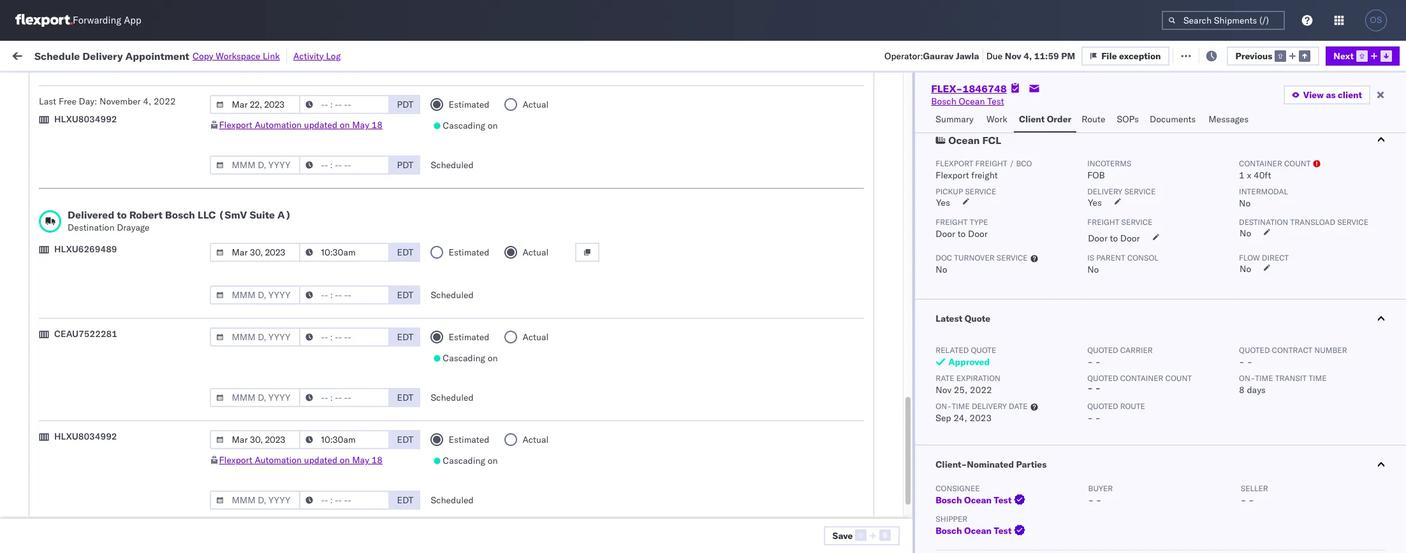 Task type: vqa. For each thing, say whether or not it's contained in the screenshot.
flexport automation updated on may 18 related to EDT
yes



Task type: locate. For each thing, give the bounding box(es) containing it.
doc
[[936, 253, 953, 263]]

to for delivered
[[117, 209, 127, 221]]

flexport automation updated on may 18 button up the 11:59 pm pst, jan 24, 2023 at the left bottom
[[219, 455, 383, 466]]

1 vertical spatial pdt
[[397, 160, 414, 171]]

updated for pdt
[[304, 119, 338, 131]]

quoted inside quoted container count - -
[[1088, 374, 1119, 383]]

clearance for 12:00 am pdt, aug 19, 2022
[[99, 125, 140, 136]]

3 hlxu6269489, from the top
[[953, 209, 1018, 221]]

gvcu5265864 down abcd1234560
[[885, 518, 948, 530]]

on- up 8 on the bottom of the page
[[1240, 374, 1256, 383]]

order
[[1047, 114, 1072, 125]]

0 vertical spatial schedule delivery appointment button
[[29, 152, 157, 166]]

1 vertical spatial test123456
[[1135, 210, 1189, 221]]

3 abcdefg78456546 from the top
[[1135, 378, 1221, 390]]

bco
[[1017, 159, 1033, 168]]

23, down 12,
[[314, 434, 328, 446]]

hlxu6269489,
[[953, 153, 1018, 165], [953, 181, 1018, 193], [953, 209, 1018, 221], [953, 237, 1018, 249], [953, 265, 1018, 277]]

Search Shipments (/) text field
[[1163, 11, 1286, 30]]

1 cascading on from the top
[[443, 120, 498, 131]]

pst, for the 'schedule pickup from rotterdam, netherlands' "link"
[[276, 462, 296, 474]]

11:59 pm pst, jan 24, 2023
[[239, 490, 358, 502]]

0 horizontal spatial count
[[1166, 374, 1193, 383]]

1 upload customs clearance documents link from the top
[[29, 124, 188, 137]]

schedule delivery appointment button up schedule pickup from rotterdam, netherlands
[[29, 433, 157, 447]]

numbers for container numbers
[[921, 103, 953, 112]]

from inside schedule pickup from rotterdam, netherlands
[[99, 455, 118, 467]]

2 vertical spatial gvcu5265864
[[885, 518, 948, 530]]

lagerfeld for 8:30 pm pst, jan 28, 2023
[[646, 518, 684, 530]]

los for 1st schedule pickup from los angeles, ca link from the top of the page
[[120, 181, 135, 192]]

2 13, from the top
[[322, 322, 336, 333]]

confirm inside button
[[29, 349, 62, 361]]

0 vertical spatial work
[[139, 49, 162, 61]]

upload customs clearance documents link
[[29, 124, 188, 137], [29, 264, 188, 277], [29, 517, 188, 530]]

2 horizontal spatial to
[[1111, 233, 1119, 244]]

2 vertical spatial cascading on
[[443, 456, 498, 467]]

pickup
[[69, 181, 97, 192], [936, 187, 964, 197], [69, 209, 97, 220], [69, 237, 97, 249], [69, 293, 97, 305], [64, 349, 92, 361], [69, 405, 97, 417], [69, 455, 97, 467], [69, 490, 97, 501]]

205
[[294, 49, 311, 61]]

0 vertical spatial 8:30
[[239, 434, 258, 446]]

upload down hlxu6269489
[[29, 265, 58, 277]]

1 confirm from the top
[[29, 349, 62, 361]]

on-
[[1240, 374, 1256, 383], [936, 402, 952, 412]]

ceau7522281, hlxu6269489, hlxu8034992 for 1st schedule pickup from los angeles, ca link from the top of the page
[[885, 181, 1083, 193]]

jan left 12,
[[304, 406, 318, 418]]

24, up 12,
[[318, 378, 331, 390]]

clearance down hlxu6269489
[[99, 265, 140, 277]]

1 vertical spatial flex-1846748
[[786, 182, 852, 193]]

confirm pickup from los angeles, ca link
[[29, 349, 181, 361]]

mmm d, yyyy text field for 1st -- : -- -- text box from the bottom
[[210, 491, 301, 510]]

2 vertical spatial schedule delivery appointment link
[[29, 433, 157, 446]]

1 yes from the left
[[937, 197, 951, 209]]

0 vertical spatial gvcu5265864
[[885, 434, 948, 445]]

4 estimated from the top
[[449, 435, 490, 446]]

bosch ocean test link up summary
[[932, 95, 1005, 108]]

1 updated from the top
[[304, 119, 338, 131]]

1 jaehyung from the top
[[1254, 434, 1291, 446]]

2 8:30 from the top
[[239, 462, 258, 474]]

2 vertical spatial gaurav jawla
[[1254, 182, 1307, 193]]

batch
[[1335, 49, 1360, 61]]

0 vertical spatial updated
[[304, 119, 338, 131]]

los inside confirm pickup from los angeles, ca link
[[115, 349, 129, 361]]

time up days on the right bottom
[[1256, 374, 1274, 383]]

freight up door to door
[[1088, 218, 1120, 227]]

date
[[1009, 402, 1028, 412]]

fcl for schedule pickup from rotterdam, netherlands button
[[479, 462, 496, 474]]

0 vertical spatial container
[[885, 103, 919, 112]]

schedule
[[34, 49, 80, 62], [29, 153, 67, 164], [29, 181, 67, 192], [29, 209, 67, 220], [29, 237, 67, 249], [29, 293, 67, 305], [29, 321, 67, 333], [29, 405, 67, 417], [29, 434, 67, 445], [29, 455, 67, 467], [29, 490, 67, 501]]

on- inside on-time transit time 8 days
[[1240, 374, 1256, 383]]

lhuu7894563, up msdu7304509 on the bottom right of page
[[885, 378, 951, 389]]

8:30 pm pst, jan 23, 2023 up the 11:59 pm pst, jan 24, 2023 at the left bottom
[[239, 462, 353, 474]]

uetu5238478 up quote
[[953, 322, 1015, 333]]

quoted contract number - - rate expiration nov 25, 2022
[[936, 346, 1348, 396]]

flexport. image
[[15, 14, 73, 27]]

1 vertical spatial am
[[260, 378, 275, 390]]

quoted for quoted carrier - -
[[1088, 346, 1119, 355]]

1 upload from the top
[[29, 125, 58, 136]]

caiu7969337
[[885, 125, 945, 137]]

1 x 40ft
[[1240, 170, 1272, 181]]

MMM D, YYYY text field
[[210, 156, 301, 175], [210, 389, 301, 408], [210, 431, 301, 450]]

integration for 8:30 pm pst, jan 23, 2023
[[518, 434, 562, 446]]

lhuu7894563,
[[885, 294, 951, 305], [885, 322, 951, 333], [885, 350, 951, 361], [885, 378, 951, 389]]

3 schedule pickup from los angeles, ca from the top
[[29, 237, 186, 249]]

freight inside freight type door to door
[[936, 218, 968, 227]]

1 vertical spatial cascading
[[443, 353, 486, 364]]

bosch inside delivered to robert bosch llc (smv suite a) destination drayage
[[165, 209, 195, 221]]

yes
[[937, 197, 951, 209], [1089, 197, 1103, 209]]

upload for 12:00 am pdt, aug 19, 2022
[[29, 125, 58, 136]]

2 vertical spatial abcdefg78456546
[[1135, 378, 1221, 390]]

savant
[[1283, 210, 1311, 221]]

0 vertical spatial jaehyung
[[1254, 434, 1291, 446]]

abcdefg78456546 for 11:59 pm pst, dec 13, 2022
[[1135, 294, 1221, 305]]

service
[[966, 187, 997, 197], [1125, 187, 1156, 197], [1338, 218, 1369, 227], [997, 253, 1028, 263]]

1 8:30 from the top
[[239, 434, 258, 446]]

quoted left carrier
[[1088, 346, 1119, 355]]

760 at risk
[[235, 49, 279, 61]]

1 horizontal spatial work
[[987, 114, 1008, 125]]

door up doc
[[936, 228, 956, 240]]

0 vertical spatial 1846748
[[963, 82, 1007, 95]]

11:59 for 2nd schedule pickup from los angeles, ca link
[[239, 210, 263, 221]]

5 resize handle column header from the left
[[594, 99, 609, 554]]

am for pdt,
[[266, 125, 280, 137]]

los down drayage
[[120, 237, 135, 249]]

mmm d, yyyy text field up 6:00
[[210, 328, 301, 347]]

ca for first schedule pickup from los angeles, ca button from the bottom of the page
[[174, 490, 186, 501]]

2023 for schedule pickup from rotterdam, netherlands button
[[330, 462, 353, 474]]

actions
[[1352, 103, 1379, 112]]

file exception button
[[1169, 46, 1256, 65], [1169, 46, 1256, 65], [1082, 46, 1170, 65], [1082, 46, 1170, 65]]

container inside button
[[885, 103, 919, 112]]

pickup down schedule pickup from rotterdam, netherlands
[[69, 490, 97, 501]]

estimated for 1st -- : -- -- text box from the bottom
[[449, 435, 490, 446]]

2 vertical spatial customs
[[61, 518, 97, 529]]

mmm d, yyyy text field for 2nd -- : -- -- text box from the bottom
[[210, 328, 301, 347]]

1 flexport automation updated on may 18 button from the top
[[219, 119, 383, 131]]

11:59 for fourth schedule pickup from los angeles, ca link from the bottom of the page
[[239, 238, 263, 249]]

4 lhuu7894563, uetu5238478 from the top
[[885, 378, 1015, 389]]

1 vertical spatial flexport automation updated on may 18
[[219, 455, 383, 466]]

netherlands
[[29, 468, 79, 479]]

aug
[[305, 125, 322, 137]]

destination left agen
[[1342, 490, 1389, 502]]

pickup down ceau7522281
[[64, 349, 92, 361]]

-
[[1088, 357, 1094, 368], [1096, 357, 1101, 368], [1240, 357, 1245, 368], [1248, 357, 1253, 368], [1088, 383, 1094, 394], [1096, 383, 1101, 394], [1088, 413, 1094, 424], [1096, 413, 1101, 424], [620, 434, 625, 446], [1315, 434, 1320, 446], [1315, 490, 1320, 502], [1089, 495, 1094, 507], [1097, 495, 1102, 507], [1241, 495, 1247, 507], [1249, 495, 1255, 507], [620, 518, 625, 530], [717, 518, 723, 530]]

0 vertical spatial schedule delivery appointment link
[[29, 152, 157, 165]]

clearance down schedule pickup from rotterdam, netherlands button
[[99, 518, 140, 529]]

1 vertical spatial 11:59 pm pst, dec 13, 2022
[[239, 322, 361, 333]]

3 estimated from the top
[[449, 332, 490, 343]]

schedule delivery appointment link for 11:59 pm pdt, nov 4, 2022
[[29, 152, 157, 165]]

upload customs clearance documents down hlxu6269489
[[29, 265, 188, 277]]

from for fourth schedule pickup from los angeles, ca link
[[99, 293, 118, 305]]

2 may from the top
[[352, 455, 369, 466]]

1 vertical spatial confirm
[[29, 377, 62, 389]]

to for door
[[1111, 233, 1119, 244]]

4 -- : -- -- text field from the top
[[300, 328, 390, 347]]

0 horizontal spatial on-
[[936, 402, 952, 412]]

estimated for second -- : -- -- text box from the top
[[449, 99, 490, 110]]

1 vertical spatial gvcu5265864
[[885, 462, 948, 473]]

1 horizontal spatial on-
[[1240, 374, 1256, 383]]

ca for confirm pickup from los angeles, ca button
[[169, 349, 181, 361]]

ceau7522281, hlxu6269489, hlxu8034992 up pickup service
[[885, 153, 1083, 165]]

1 flexport automation updated on may 18 from the top
[[219, 119, 383, 131]]

ca for 5th schedule pickup from los angeles, ca button from the top of the page
[[174, 405, 186, 417]]

0 vertical spatial upload
[[29, 125, 58, 136]]

3 gaurav jawla from the top
[[1254, 182, 1307, 193]]

11:59 pm pst, dec 13, 2022 down 11:00 pm pst, nov 8, 2022
[[239, 294, 361, 305]]

11:59 for 1st schedule pickup from los angeles, ca link from the top of the page
[[239, 182, 263, 193]]

jawla for upload customs clearance documents
[[1285, 125, 1307, 137]]

los for first schedule pickup from los angeles, ca link from the bottom of the page
[[120, 490, 135, 501]]

1 vertical spatial abcdefg78456546
[[1135, 350, 1221, 361]]

gaurav jawla
[[1254, 125, 1307, 137], [1254, 153, 1307, 165], [1254, 182, 1307, 193]]

may for edt
[[352, 455, 369, 466]]

mmm d, yyyy text field for actual -- : -- -- text field
[[210, 286, 301, 305]]

quoted for quoted route - -
[[1088, 402, 1119, 412]]

freight
[[976, 159, 1008, 168], [972, 170, 998, 181]]

pickup inside schedule pickup from rotterdam, netherlands
[[69, 455, 97, 467]]

2 8:30 pm pst, jan 23, 2023 from the top
[[239, 462, 353, 474]]

latest
[[936, 313, 963, 325]]

schedule pickup from rotterdam, netherlands
[[29, 455, 166, 479]]

pickup for the 'schedule pickup from rotterdam, netherlands' "link"
[[69, 455, 97, 467]]

0 horizontal spatial file exception
[[1102, 50, 1162, 62]]

los up drayage
[[120, 209, 135, 220]]

4 lhuu7894563, from the top
[[885, 378, 951, 389]]

2 schedule delivery appointment button from the top
[[29, 321, 157, 335]]

client order button
[[1014, 108, 1077, 133]]

angeles, inside confirm pickup from los angeles, ca link
[[132, 349, 167, 361]]

door
[[936, 228, 956, 240], [969, 228, 988, 240], [1089, 233, 1108, 244], [1121, 233, 1141, 244]]

to inside delivered to robert bosch llc (smv suite a) destination drayage
[[117, 209, 127, 221]]

bosch
[[932, 96, 957, 107], [518, 182, 544, 193], [616, 182, 641, 193], [165, 209, 195, 221], [518, 238, 544, 249], [518, 266, 544, 277], [518, 322, 544, 333], [936, 495, 962, 507], [936, 526, 962, 537]]

status
[[70, 79, 92, 88]]

quoted inside quoted contract number - - rate expiration nov 25, 2022
[[1240, 346, 1271, 355]]

fcl for fourth schedule pickup from los angeles, ca button from the bottom
[[479, 238, 496, 249]]

2 lhuu7894563, uetu5238478 from the top
[[885, 322, 1015, 333]]

time up sep 24, 2023
[[952, 402, 970, 412]]

am
[[266, 125, 280, 137], [260, 378, 275, 390]]

ocean fcl
[[451, 125, 496, 137], [949, 134, 1002, 147], [451, 153, 496, 165], [451, 182, 496, 193], [451, 238, 496, 249], [451, 294, 496, 305], [451, 322, 496, 333], [451, 350, 496, 361], [451, 406, 496, 418], [451, 434, 496, 446], [451, 462, 496, 474], [451, 490, 496, 502], [451, 518, 496, 530]]

confirm pickup from los angeles, ca
[[29, 349, 181, 361]]

0 vertical spatial flex-
[[932, 82, 963, 95]]

rate
[[936, 374, 955, 383]]

pst, for fourth schedule pickup from los angeles, ca link
[[282, 294, 301, 305]]

2023 down on-time delivery date on the right of page
[[970, 413, 992, 424]]

bosch ocean test link down consignee
[[936, 494, 1029, 507]]

2 vertical spatial clearance
[[99, 518, 140, 529]]

from down confirm pickup from los angeles, ca button
[[99, 405, 118, 417]]

confirm delivery
[[29, 377, 97, 389]]

3 upload customs clearance documents from the top
[[29, 518, 188, 529]]

mbl/mawb numbers
[[1135, 103, 1213, 112]]

1 vertical spatial on-
[[936, 402, 952, 412]]

1 schedule delivery appointment button from the top
[[29, 152, 157, 166]]

direct
[[1263, 253, 1289, 263]]

forwarding
[[73, 14, 121, 26]]

fcl for schedule delivery appointment button for 8:30 pm pst, jan 23, 2023
[[479, 434, 496, 446]]

2 lhuu7894563, from the top
[[885, 322, 951, 333]]

karl for 8:30 pm pst, jan 28, 2023
[[628, 518, 644, 530]]

fcl
[[479, 125, 496, 137], [983, 134, 1002, 147], [479, 153, 496, 165], [479, 182, 496, 193], [479, 238, 496, 249], [479, 294, 496, 305], [479, 322, 496, 333], [479, 350, 496, 361], [479, 406, 496, 418], [479, 434, 496, 446], [479, 462, 496, 474], [479, 490, 496, 502], [479, 518, 496, 530]]

1 vertical spatial count
[[1166, 374, 1193, 383]]

maeu9408431
[[1135, 434, 1199, 446]]

2 hlxu6269489, from the top
[[953, 181, 1018, 193]]

clearance down workitem button
[[99, 125, 140, 136]]

ceau7522281, hlxu6269489, hlxu8034992 up type
[[885, 181, 1083, 193]]

24,
[[318, 378, 331, 390], [954, 413, 968, 424], [320, 490, 334, 502]]

jan for fifth schedule pickup from los angeles, ca link
[[304, 406, 318, 418]]

on-time transit time 8 days
[[1240, 374, 1327, 396]]

1 choi from the top
[[1294, 434, 1312, 446]]

confirm down ceau7522281
[[29, 377, 62, 389]]

2 estimated from the top
[[449, 247, 490, 258]]

pdt down snooze
[[397, 160, 414, 171]]

2022
[[154, 96, 176, 107], [340, 125, 362, 137], [334, 153, 356, 165], [334, 182, 356, 193], [334, 210, 356, 221], [334, 238, 356, 249], [333, 266, 355, 277], [338, 294, 361, 305], [338, 322, 361, 333], [334, 378, 356, 390], [970, 385, 993, 396]]

0 vertical spatial upload customs clearance documents link
[[29, 124, 188, 137]]

jawla up intermodal on the right top of the page
[[1285, 153, 1307, 165]]

1 vertical spatial automation
[[255, 455, 302, 466]]

upload for 11:00 pm pst, nov 8, 2022
[[29, 265, 58, 277]]

documents inside documents button
[[1150, 114, 1197, 125]]

pst, for confirm delivery link
[[277, 378, 296, 390]]

0 horizontal spatial yes
[[937, 197, 951, 209]]

3 ceau7522281, hlxu6269489, hlxu8034992 from the top
[[885, 209, 1083, 221]]

on-time delivery date
[[936, 402, 1028, 412]]

quote
[[965, 313, 991, 325]]

mmm d, yyyy text field up 12:00
[[210, 95, 301, 114]]

schedule delivery appointment link for 11:59 pm pst, dec 13, 2022
[[29, 321, 157, 333]]

schedule pickup from los angeles, ca down drayage
[[29, 237, 186, 249]]

time right transit
[[1309, 374, 1327, 383]]

fcl for first schedule pickup from los angeles, ca button from the bottom of the page
[[479, 490, 496, 502]]

hlxu6269489, down doc turnover service
[[953, 265, 1018, 277]]

numbers up ymluw236679313
[[1181, 103, 1213, 112]]

1 vertical spatial upload
[[29, 265, 58, 277]]

progress
[[200, 79, 232, 88]]

hlxu6269489, up doc turnover service
[[953, 237, 1018, 249]]

MMM D, YYYY text field
[[210, 95, 301, 114], [210, 243, 301, 262], [210, 286, 301, 305], [210, 328, 301, 347], [210, 491, 301, 510]]

delivery up ready
[[82, 49, 123, 62]]

1 -- : -- -- text field from the top
[[300, 286, 390, 305]]

ca inside button
[[169, 349, 181, 361]]

0 vertical spatial confirm
[[29, 349, 62, 361]]

1 vertical spatial work
[[987, 114, 1008, 125]]

delivery inside 'button'
[[64, 377, 97, 389]]

from for confirm pickup from los angeles, ca link on the left bottom of the page
[[94, 349, 113, 361]]

1 pdt from the top
[[397, 99, 414, 110]]

mmm d, yyyy text field down the 11:00
[[210, 286, 301, 305]]

incoterms
[[1088, 159, 1132, 168]]

uetu5238478 up on-time delivery date on the right of page
[[953, 378, 1015, 389]]

pdt, up a)
[[282, 182, 302, 193]]

automation for edt
[[255, 455, 302, 466]]

5 schedule pickup from los angeles, ca button from the top
[[29, 405, 186, 419]]

0 vertical spatial upload customs clearance documents
[[29, 125, 188, 136]]

destination inside delivered to robert bosch llc (smv suite a) destination drayage
[[68, 222, 115, 234]]

0 vertical spatial choi
[[1294, 434, 1312, 446]]

1 vertical spatial flexport automation updated on may 18 button
[[219, 455, 383, 466]]

jan left 28,
[[298, 518, 312, 530]]

2022 for schedule delivery appointment button associated with 11:59 pm pst, dec 13, 2022
[[338, 322, 361, 333]]

0 vertical spatial 24,
[[318, 378, 331, 390]]

jan up 28,
[[304, 490, 318, 502]]

gaurav jawla down 40ft
[[1254, 182, 1307, 193]]

bosch ocean test link for consignee
[[936, 494, 1029, 507]]

11:59 pm pst, dec 13, 2022 for schedule delivery appointment
[[239, 322, 361, 333]]

2 vertical spatial -- : -- -- text field
[[300, 431, 390, 450]]

time
[[1256, 374, 1274, 383], [1309, 374, 1327, 383], [952, 402, 970, 412]]

upload customs clearance documents link down hlxu6269489
[[29, 264, 188, 277]]

0 vertical spatial abcdefg78456546
[[1135, 294, 1221, 305]]

4 scheduled from the top
[[431, 495, 474, 507]]

pickup inside button
[[64, 349, 92, 361]]

2 schedule delivery appointment from the top
[[29, 321, 157, 333]]

activity log button
[[293, 48, 341, 63]]

flex-1846748 link
[[932, 82, 1007, 95]]

1 vertical spatial client
[[1020, 114, 1045, 125]]

am right 6:00
[[260, 378, 275, 390]]

jawla up container count at right top
[[1285, 125, 1307, 137]]

upload customs clearance documents link down schedule pickup from rotterdam, netherlands button
[[29, 517, 188, 530]]

angeles, for confirm pickup from los angeles, ca link on the left bottom of the page
[[132, 349, 167, 361]]

resize handle column header
[[216, 99, 231, 554], [377, 99, 392, 554], [429, 99, 445, 554], [497, 99, 512, 554], [594, 99, 609, 554], [744, 99, 759, 554], [863, 99, 879, 554], [1113, 99, 1128, 554], [1232, 99, 1247, 554], [1329, 99, 1345, 554], [1374, 99, 1390, 554]]

view as client button
[[1284, 85, 1371, 105]]

jan up the 11:59 pm pst, jan 24, 2023 at the left bottom
[[298, 462, 312, 474]]

upload down the netherlands
[[29, 518, 58, 529]]

6 edt from the top
[[397, 495, 414, 507]]

2 11:59 pm pst, dec 13, 2022 from the top
[[239, 322, 361, 333]]

24, right sep
[[954, 413, 968, 424]]

integration
[[518, 434, 562, 446], [518, 518, 562, 530], [616, 518, 660, 530]]

test
[[988, 96, 1005, 107], [574, 182, 591, 193], [672, 182, 689, 193], [574, 238, 591, 249], [574, 266, 591, 277], [574, 322, 591, 333], [565, 434, 582, 446], [1323, 434, 1340, 446], [1323, 490, 1340, 502], [994, 495, 1012, 507], [565, 518, 582, 530], [662, 518, 679, 530], [994, 526, 1012, 537]]

sep 24, 2023
[[936, 413, 992, 424]]

sops button
[[1112, 108, 1145, 133]]

1 horizontal spatial numbers
[[1181, 103, 1213, 112]]

client left name
[[518, 103, 539, 112]]

2 cascading from the top
[[443, 353, 486, 364]]

work down "container numbers" button
[[987, 114, 1008, 125]]

no inside the is parent consol no
[[1088, 264, 1100, 276]]

1 resize handle column header from the left
[[216, 99, 231, 554]]

appointment for 11:59 pm pst, dec 13, 2022
[[105, 321, 157, 333]]

confirm inside 'button'
[[29, 377, 62, 389]]

1 horizontal spatial container
[[1240, 159, 1283, 168]]

snoozed : no
[[267, 79, 312, 88]]

hlxu6269489, down pickup service
[[953, 209, 1018, 221]]

pickup up ceau7522281
[[69, 293, 97, 305]]

4 actual from the top
[[523, 435, 549, 446]]

2 uetu5238478 from the top
[[953, 322, 1015, 333]]

-- : -- -- text field for cascading
[[300, 389, 390, 408]]

message
[[172, 49, 208, 61]]

count up maeu9736123
[[1166, 374, 1193, 383]]

1 gaurav jawla from the top
[[1254, 125, 1307, 137]]

count
[[1285, 159, 1311, 168], [1166, 374, 1193, 383]]

2 vertical spatial cascading
[[443, 456, 486, 467]]

ocean fcl inside button
[[949, 134, 1002, 147]]

6 schedule pickup from los angeles, ca link from the top
[[29, 489, 186, 502]]

import work button
[[103, 41, 167, 70]]

0 vertical spatial clearance
[[99, 125, 140, 136]]

0 vertical spatial flexport automation updated on may 18 button
[[219, 119, 383, 131]]

flexport automation updated on may 18 button for edt
[[219, 455, 383, 466]]

2 vertical spatial 24,
[[320, 490, 334, 502]]

fcl for 11:59 pm pdt, nov 4, 2022's schedule delivery appointment button
[[479, 153, 496, 165]]

ca for fifth schedule pickup from los angeles, ca button from the bottom of the page
[[174, 209, 186, 220]]

11:59 pm pdt, nov 4, 2022 for 2nd schedule pickup from los angeles, ca link
[[239, 210, 356, 221]]

lhuu7894563, uetu5238478 down approved
[[885, 378, 1015, 389]]

test123456 up consol
[[1135, 238, 1189, 249]]

pdt, left aug
[[283, 125, 303, 137]]

1 horizontal spatial count
[[1285, 159, 1311, 168]]

0 vertical spatial customs
[[61, 125, 97, 136]]

2 11:59 pm pdt, nov 4, 2022 from the top
[[239, 182, 356, 193]]

1 vertical spatial dec
[[304, 322, 320, 333]]

test123456 up service
[[1135, 182, 1189, 193]]

flex-2130387 button
[[765, 515, 854, 533], [765, 515, 854, 533]]

11:59 pm pst, dec 13, 2022 up '6:00 am pst, dec 24, 2022'
[[239, 322, 361, 333]]

gaurav for upload customs clearance documents
[[1254, 125, 1283, 137]]

1 may from the top
[[352, 119, 369, 131]]

1 horizontal spatial freight
[[1088, 218, 1120, 227]]

test123456 down delivery service
[[1135, 210, 1189, 221]]

no down intermodal on the right top of the page
[[1240, 198, 1251, 209]]

1 gvcu5265864 from the top
[[885, 434, 948, 445]]

0 vertical spatial flex-1846748
[[932, 82, 1007, 95]]

mmm d, yyyy text field up the 11:00
[[210, 243, 301, 262]]

quoted inside quoted route - -
[[1088, 402, 1119, 412]]

1 vertical spatial gaurav jawla
[[1254, 153, 1307, 165]]

0 vertical spatial -- : -- -- text field
[[300, 286, 390, 305]]

from left rotterdam,
[[99, 455, 118, 467]]

5 hlxu6269489, from the top
[[953, 265, 1018, 277]]

flexport automation updated on may 18 for pdt
[[219, 119, 383, 131]]

parent
[[1097, 253, 1126, 263]]

2 clearance from the top
[[99, 265, 140, 277]]

0 horizontal spatial work
[[139, 49, 162, 61]]

0 vertical spatial cascading
[[443, 120, 486, 131]]

upload customs clearance documents button for 12:00 am pdt, aug 19, 2022
[[29, 124, 188, 138]]

4,
[[1024, 50, 1033, 62], [143, 96, 151, 107], [323, 153, 331, 165], [323, 182, 331, 193], [323, 210, 331, 221], [323, 238, 331, 249]]

0 horizontal spatial destination
[[68, 222, 115, 234]]

confirm up confirm delivery link
[[29, 349, 62, 361]]

lhuu7894563, uetu5238478 up latest at the right bottom
[[885, 294, 1015, 305]]

8:30 pm pst, jan 23, 2023
[[239, 434, 353, 446], [239, 462, 353, 474]]

1 horizontal spatial exception
[[1206, 49, 1248, 61]]

1 mmm d, yyyy text field from the top
[[210, 95, 301, 114]]

lhuu7894563, for schedule delivery appointment
[[885, 322, 951, 333]]

3 edt from the top
[[397, 332, 414, 343]]

1 vertical spatial customs
[[61, 265, 97, 277]]

ymluw236679313
[[1135, 125, 1217, 137]]

delivery service
[[1088, 187, 1156, 197]]

los down schedule pickup from rotterdam, netherlands button
[[120, 490, 135, 501]]

previous button
[[1227, 46, 1320, 65]]

account
[[584, 434, 618, 446], [584, 518, 618, 530], [681, 518, 715, 530]]

2 schedule delivery appointment link from the top
[[29, 321, 157, 333]]

is parent consol no
[[1088, 253, 1159, 276]]

2 -- : -- -- text field from the top
[[300, 389, 390, 408]]

1 freight from the left
[[936, 218, 968, 227]]

2 updated from the top
[[304, 455, 338, 466]]

1 vertical spatial 18
[[372, 455, 383, 466]]

5 mmm d, yyyy text field from the top
[[210, 491, 301, 510]]

1 23, from the top
[[314, 434, 328, 446]]

1 vertical spatial cascading on
[[443, 353, 498, 364]]

upload customs clearance documents link for 11:00 pm pst, nov 8, 2022
[[29, 264, 188, 277]]

appointment up rotterdam,
[[105, 434, 157, 445]]

1 horizontal spatial :
[[296, 79, 299, 88]]

18 for pdt
[[372, 119, 383, 131]]

4 schedule pickup from los angeles, ca from the top
[[29, 293, 186, 305]]

3 upload from the top
[[29, 518, 58, 529]]

pickup down confirm delivery 'button'
[[69, 405, 97, 417]]

risk
[[264, 49, 279, 61]]

exception
[[1206, 49, 1248, 61], [1120, 50, 1162, 62]]

: for status
[[92, 79, 95, 88]]

client name button
[[512, 100, 596, 113]]

2 upload customs clearance documents from the top
[[29, 265, 188, 277]]

pickup up hlxu6269489
[[69, 209, 97, 220]]

documents for upload customs clearance documents 'link' associated with 12:00 am pdt, aug 19, 2022
[[142, 125, 188, 136]]

no down is
[[1088, 264, 1100, 276]]

dec
[[304, 294, 320, 305], [304, 322, 320, 333], [299, 378, 315, 390]]

2 vertical spatial schedule delivery appointment button
[[29, 433, 157, 447]]

quoted inside quoted carrier - -
[[1088, 346, 1119, 355]]

5 -- : -- -- text field from the top
[[300, 491, 390, 510]]

0 vertical spatial automation
[[255, 119, 302, 131]]

2 test123456 from the top
[[1135, 210, 1189, 221]]

1 vertical spatial 13,
[[322, 322, 336, 333]]

: up deadline button
[[296, 79, 299, 88]]

-- : -- -- text field
[[300, 95, 390, 114], [300, 156, 390, 175], [300, 243, 390, 262], [300, 328, 390, 347], [300, 491, 390, 510]]

from inside button
[[94, 349, 113, 361]]

quoted for quoted container count - -
[[1088, 374, 1119, 383]]

2 yes from the left
[[1089, 197, 1103, 209]]

1 vertical spatial 1846748
[[813, 182, 852, 193]]

0 vertical spatial client
[[518, 103, 539, 112]]

blocked,
[[157, 79, 189, 88]]

1 13, from the top
[[322, 294, 336, 305]]

11 resize handle column header from the left
[[1374, 99, 1390, 554]]

1 vertical spatial jaehyung
[[1254, 490, 1291, 502]]

flex-
[[932, 82, 963, 95], [786, 182, 813, 193], [786, 518, 813, 530]]

pdt left mode
[[397, 99, 414, 110]]

pickup for first schedule pickup from los angeles, ca link from the bottom of the page
[[69, 490, 97, 501]]

choi
[[1294, 434, 1312, 446], [1294, 490, 1312, 502]]

updated up the 11:59 pm pst, jan 24, 2023 at the left bottom
[[304, 455, 338, 466]]

free
[[59, 96, 77, 107]]

3 11:59 pm pdt, nov 4, 2022 from the top
[[239, 210, 356, 221]]

0 horizontal spatial to
[[117, 209, 127, 221]]

1 18 from the top
[[372, 119, 383, 131]]

1 vertical spatial updated
[[304, 455, 338, 466]]

hlxu6269489, up pickup service
[[953, 153, 1018, 165]]

1 automation from the top
[[255, 119, 302, 131]]

fcl inside button
[[983, 134, 1002, 147]]

25,
[[954, 385, 968, 396]]

ceau7522281, hlxu6269489, hlxu8034992 for fourth schedule pickup from los angeles, ca link from the bottom of the page
[[885, 237, 1083, 249]]

activity
[[293, 50, 324, 62]]

fcl for 5th schedule pickup from los angeles, ca button from the top of the page
[[479, 406, 496, 418]]

23, for schedule pickup from rotterdam, netherlands
[[314, 462, 328, 474]]

0 vertical spatial 13,
[[322, 294, 336, 305]]

ceau7522281
[[54, 329, 117, 340]]

: left ready
[[92, 79, 95, 88]]

1 8:30 pm pst, jan 23, 2023 from the top
[[239, 434, 353, 446]]

karl for 8:30 pm pst, jan 23, 2023
[[628, 434, 644, 446]]

jawla up 'savant'
[[1285, 182, 1307, 193]]

jawla left "due"
[[956, 50, 980, 62]]

delivery up confirm pickup from los angeles, ca link on the left bottom of the page
[[69, 321, 102, 333]]

0 horizontal spatial freight
[[936, 218, 968, 227]]

abcdefg78456546 up maeu9736123
[[1135, 378, 1221, 390]]

2 vertical spatial test123456
[[1135, 238, 1189, 249]]

schedule delivery appointment button up confirm pickup from los angeles, ca link on the left bottom of the page
[[29, 321, 157, 335]]

scheduled for ceau7522281
[[431, 392, 474, 404]]

pickup for fifth schedule pickup from los angeles, ca link
[[69, 405, 97, 417]]

2 scheduled from the top
[[431, 290, 474, 301]]

lhuu7894563, up rate
[[885, 350, 951, 361]]

24, up 28,
[[320, 490, 334, 502]]

delivery for 11:59 pm pst, dec 13, 2022
[[69, 321, 102, 333]]

fcl for 1st schedule pickup from los angeles, ca button from the top
[[479, 182, 496, 193]]

1 mmm d, yyyy text field from the top
[[210, 156, 301, 175]]

1 vertical spatial upload customs clearance documents link
[[29, 264, 188, 277]]

1 vertical spatial clearance
[[99, 265, 140, 277]]

schedule pickup from los angeles, ca link down schedule pickup from rotterdam, netherlands
[[29, 489, 186, 502]]

bosch ocean test link down shipper
[[936, 525, 1029, 538]]

5 ceau7522281, from the top
[[885, 265, 950, 277]]

count inside quoted container count - -
[[1166, 374, 1193, 383]]

0 vertical spatial 23,
[[314, 434, 328, 446]]

documents
[[1150, 114, 1197, 125], [142, 125, 188, 136], [142, 265, 188, 277], [142, 518, 188, 529]]

2 pdt from the top
[[397, 160, 414, 171]]

quoted route - -
[[1088, 402, 1146, 424]]

2022 for 1st schedule pickup from los angeles, ca button from the top
[[334, 182, 356, 193]]

-- : -- -- text field
[[300, 286, 390, 305], [300, 389, 390, 408], [300, 431, 390, 450]]

1 vertical spatial bosch ocean test link
[[936, 494, 1029, 507]]

schedule pickup from los angeles, ca button down confirm delivery 'button'
[[29, 405, 186, 419]]

cascading for edt
[[443, 456, 486, 467]]

0 horizontal spatial time
[[952, 402, 970, 412]]

1 lhuu7894563, from the top
[[885, 294, 951, 305]]

0 vertical spatial cascading on
[[443, 120, 498, 131]]

los up rotterdam,
[[120, 405, 135, 417]]

abcdefg78456546 for 6:00 am pst, dec 24, 2022
[[1135, 378, 1221, 390]]

from down schedule pickup from rotterdam, netherlands
[[99, 490, 118, 501]]

freight left /
[[976, 159, 1008, 168]]

2023 down 12,
[[330, 434, 353, 446]]

schedule delivery appointment for 8:30 pm pst, jan 23, 2023
[[29, 434, 157, 445]]

client-nominated parties button
[[916, 446, 1407, 484]]

3 schedule delivery appointment link from the top
[[29, 433, 157, 446]]

0 vertical spatial may
[[352, 119, 369, 131]]

1 horizontal spatial client
[[1020, 114, 1045, 125]]

2023 for first schedule pickup from los angeles, ca button from the bottom of the page
[[336, 490, 358, 502]]



Task type: describe. For each thing, give the bounding box(es) containing it.
automation for pdt
[[255, 119, 302, 131]]

am for pst,
[[260, 378, 275, 390]]

ready
[[98, 79, 121, 88]]

service down flexport freight / bco flexport freight
[[966, 187, 997, 197]]

copy
[[193, 50, 213, 62]]

jaehyung choi - test origin agent
[[1254, 434, 1393, 446]]

work button
[[982, 108, 1014, 133]]

2 resize handle column header from the left
[[377, 99, 392, 554]]

summary
[[936, 114, 974, 125]]

2 vertical spatial dec
[[299, 378, 315, 390]]

3 -- : -- -- text field from the top
[[300, 431, 390, 450]]

expiration
[[957, 374, 1001, 383]]

1 schedule pickup from los angeles, ca from the top
[[29, 181, 186, 192]]

1 schedule pickup from los angeles, ca button from the top
[[29, 180, 186, 194]]

messages button
[[1204, 108, 1256, 133]]

3 gvcu5265864 from the top
[[885, 518, 948, 530]]

6 resize handle column header from the left
[[744, 99, 759, 554]]

door down type
[[969, 228, 988, 240]]

2 cascading on from the top
[[443, 353, 498, 364]]

los for fourth schedule pickup from los angeles, ca link
[[120, 293, 135, 305]]

as
[[1327, 89, 1336, 101]]

lhuu7894563, uetu5238478 for schedule delivery appointment
[[885, 322, 1015, 333]]

snooze
[[399, 103, 424, 112]]

pickup up freight type door to door at the top right of page
[[936, 187, 964, 197]]

11:00
[[239, 266, 263, 277]]

mode button
[[445, 100, 499, 113]]

account for 8:30 pm pst, jan 28, 2023
[[584, 518, 618, 530]]

name
[[541, 103, 561, 112]]

on- for on-time transit time 8 days
[[1240, 374, 1256, 383]]

3 customs from the top
[[61, 518, 97, 529]]

3 -- : -- -- text field from the top
[[300, 243, 390, 262]]

intermodal no
[[1240, 187, 1289, 209]]

container numbers button
[[879, 100, 1116, 113]]

no up flow
[[1240, 228, 1252, 239]]

transload
[[1291, 218, 1336, 227]]

from for 2nd schedule pickup from los angeles, ca link
[[99, 209, 118, 220]]

3 schedule pickup from los angeles, ca button from the top
[[29, 236, 186, 250]]

batch action
[[1335, 49, 1390, 61]]

2022 for 11:59 pm pdt, nov 4, 2022's schedule delivery appointment button
[[334, 153, 356, 165]]

3 upload customs clearance documents link from the top
[[29, 517, 188, 530]]

client order
[[1020, 114, 1072, 125]]

5 edt from the top
[[397, 435, 414, 446]]

contract
[[1273, 346, 1313, 355]]

omkar
[[1254, 210, 1281, 221]]

4 schedule pickup from los angeles, ca link from the top
[[29, 293, 186, 305]]

9 resize handle column header from the left
[[1232, 99, 1247, 554]]

quoted carrier - -
[[1088, 346, 1153, 368]]

5 schedule pickup from los angeles, ca from the top
[[29, 405, 186, 417]]

freight service
[[1088, 218, 1153, 227]]

11:59 for fourth schedule pickup from los angeles, ca link
[[239, 294, 263, 305]]

2022 for confirm delivery 'button'
[[334, 378, 356, 390]]

freight for freight service
[[1088, 218, 1120, 227]]

1 vertical spatial 24,
[[954, 413, 968, 424]]

1 edt from the top
[[397, 247, 414, 258]]

ocean inside ocean fcl button
[[949, 134, 980, 147]]

jawla for schedule pickup from los angeles, ca
[[1285, 182, 1307, 193]]

work inside button
[[987, 114, 1008, 125]]

1 11:59 pm pdt, nov 4, 2022 from the top
[[239, 153, 356, 165]]

service
[[1122, 218, 1153, 227]]

10 resize handle column header from the left
[[1329, 99, 1345, 554]]

28,
[[314, 518, 328, 530]]

Search Work text field
[[977, 46, 1116, 65]]

uetu5238478 for schedule delivery appointment
[[953, 322, 1015, 333]]

6 schedule pickup from los angeles, ca button from the top
[[29, 489, 186, 503]]

container for container numbers
[[885, 103, 919, 112]]

11:00 pm pst, nov 8, 2022
[[239, 266, 355, 277]]

jaehyung for jaehyung choi - test destination agen
[[1254, 490, 1291, 502]]

to inside freight type door to door
[[958, 228, 966, 240]]

upload customs clearance documents for 11:00
[[29, 265, 188, 277]]

choi for origin
[[1294, 434, 1312, 446]]

documents button
[[1145, 108, 1204, 133]]

next button
[[1327, 46, 1401, 65]]

scheduled for hlxu8034992
[[431, 495, 474, 507]]

1 vertical spatial flex-
[[786, 182, 813, 193]]

pst, for fifth schedule pickup from los angeles, ca link
[[282, 406, 301, 418]]

2 vertical spatial flex-
[[786, 518, 813, 530]]

lagerfeld for 8:30 pm pst, jan 23, 2023
[[646, 434, 684, 446]]

choi for destination
[[1294, 490, 1312, 502]]

3 uetu5238478 from the top
[[953, 350, 1015, 361]]

actual for cascading -- : -- -- text field
[[523, 332, 549, 343]]

0 horizontal spatial flex-1846748
[[786, 182, 852, 193]]

0 horizontal spatial 1846748
[[813, 182, 852, 193]]

jan down 11:59 pm pst, jan 12, 2023 in the left bottom of the page
[[298, 434, 312, 446]]

work inside button
[[139, 49, 162, 61]]

gaurav up flex-1846748 "link"
[[924, 50, 954, 62]]

18 for edt
[[372, 455, 383, 466]]

2 edt from the top
[[397, 290, 414, 301]]

3 resize handle column header from the left
[[429, 99, 445, 554]]

fob
[[1088, 170, 1106, 181]]

november
[[100, 96, 141, 107]]

1 scheduled from the top
[[431, 160, 474, 171]]

2 schedule pickup from los angeles, ca button from the top
[[29, 208, 186, 222]]

6:00
[[239, 378, 258, 390]]

latest quote button
[[916, 300, 1407, 338]]

operator
[[1254, 103, 1285, 112]]

2023 right 28,
[[330, 518, 353, 530]]

integration for 8:30 pm pst, jan 28, 2023
[[518, 518, 562, 530]]

4 schedule pickup from los angeles, ca button from the top
[[29, 293, 186, 307]]

quoted for quoted contract number - - rate expiration nov 25, 2022
[[1240, 346, 1271, 355]]

1 ceau7522281, from the top
[[885, 153, 950, 165]]

pdt, for fourth schedule pickup from los angeles, ca link from the bottom of the page
[[282, 238, 302, 249]]

container
[[1121, 374, 1164, 383]]

1 vertical spatial freight
[[972, 170, 998, 181]]

schedule delivery appointment button for 8:30 pm pst, jan 23, 2023
[[29, 433, 157, 447]]

robert
[[129, 209, 163, 221]]

appointment for 11:59 pm pdt, nov 4, 2022
[[105, 153, 157, 164]]

2 schedule pickup from los angeles, ca from the top
[[29, 209, 186, 220]]

quote
[[971, 346, 997, 355]]

jan for first schedule pickup from los angeles, ca link from the bottom of the page
[[304, 490, 318, 502]]

approved
[[949, 357, 990, 368]]

7 resize handle column header from the left
[[863, 99, 879, 554]]

estimated for cascading -- : -- -- text field
[[449, 332, 490, 343]]

4 resize handle column header from the left
[[497, 99, 512, 554]]

(0)
[[208, 49, 224, 61]]

2 mmm d, yyyy text field from the top
[[210, 389, 301, 408]]

3 lhuu7894563, uetu5238478 from the top
[[885, 350, 1015, 361]]

2 horizontal spatial time
[[1309, 374, 1327, 383]]

sep
[[936, 413, 952, 424]]

day:
[[79, 96, 97, 107]]

uetu5238478 for confirm delivery
[[953, 378, 1015, 389]]

for
[[122, 79, 133, 88]]

5 schedule pickup from los angeles, ca link from the top
[[29, 405, 186, 418]]

no up deadline button
[[302, 79, 312, 88]]

origin
[[1342, 434, 1366, 446]]

8 resize handle column header from the left
[[1113, 99, 1128, 554]]

sops
[[1118, 114, 1140, 125]]

lhuu7894563, uetu5238478 for schedule pickup from los angeles, ca
[[885, 294, 1015, 305]]

suite
[[250, 209, 275, 221]]

1 horizontal spatial 1846748
[[963, 82, 1007, 95]]

8:30 pm pst, jan 23, 2023 for schedule delivery appointment
[[239, 434, 353, 446]]

: for snoozed
[[296, 79, 299, 88]]

0 vertical spatial count
[[1285, 159, 1311, 168]]

40ft
[[1254, 170, 1272, 181]]

container count
[[1240, 159, 1311, 168]]

yes for pickup
[[937, 197, 951, 209]]

deadline
[[239, 103, 269, 112]]

maeu9736123
[[1135, 406, 1199, 418]]

3 mmm d, yyyy text field from the top
[[210, 431, 301, 450]]

11:59 pm pdt, nov 4, 2022 for fourth schedule pickup from los angeles, ca link from the bottom of the page
[[239, 238, 356, 249]]

on- for on-time delivery date
[[936, 402, 952, 412]]

-- : -- -- text field for actual
[[300, 286, 390, 305]]

3 lhuu7894563, from the top
[[885, 350, 951, 361]]

operator: gaurav jawla
[[885, 50, 980, 62]]

service right turnover
[[997, 253, 1028, 263]]

integration test account - karl lagerfeld for 8:30 pm pst, jan 28, 2023
[[518, 518, 684, 530]]

upload customs clearance documents for 12:00
[[29, 125, 188, 136]]

ocean fcl button
[[916, 121, 1407, 159]]

2130387
[[813, 518, 852, 530]]

client name
[[518, 103, 561, 112]]

1 horizontal spatial file exception
[[1189, 49, 1248, 61]]

may for pdt
[[352, 119, 369, 131]]

status : ready for work, blocked, in progress
[[70, 79, 232, 88]]

doc turnover service
[[936, 253, 1028, 263]]

2 ceau7522281, from the top
[[885, 181, 950, 193]]

3 8:30 from the top
[[239, 518, 258, 530]]

agen
[[1391, 490, 1407, 502]]

24, for lhuu7894563, uetu5238478
[[318, 378, 331, 390]]

route
[[1121, 402, 1146, 412]]

no inside intermodal no
[[1240, 198, 1251, 209]]

number
[[1315, 346, 1348, 355]]

schedule delivery appointment for 11:59 pm pst, dec 13, 2022
[[29, 321, 157, 333]]

no down doc
[[936, 264, 948, 276]]

2 gaurav jawla from the top
[[1254, 153, 1307, 165]]

delivery down fob
[[1088, 187, 1123, 197]]

customs for 11:00
[[61, 265, 97, 277]]

0 horizontal spatial file
[[1102, 50, 1118, 62]]

seller
[[1241, 484, 1269, 494]]

seller - -
[[1241, 484, 1269, 507]]

3 test123456 from the top
[[1135, 238, 1189, 249]]

documents for upload customs clearance documents 'link' associated with 11:00 pm pst, nov 8, 2022
[[142, 265, 188, 277]]

2022 for 12:00 am pdt, aug 19, 2022's upload customs clearance documents button
[[340, 125, 362, 137]]

time for on-time delivery date
[[952, 402, 970, 412]]

test123456 for omkar savant
[[1135, 210, 1189, 221]]

account for 8:30 pm pst, jan 23, 2023
[[584, 434, 618, 446]]

2 actual from the top
[[523, 247, 549, 258]]

23, for schedule delivery appointment
[[314, 434, 328, 446]]

2 -- : -- -- text field from the top
[[300, 156, 390, 175]]

1 horizontal spatial file
[[1189, 49, 1204, 61]]

mode
[[451, 103, 471, 112]]

1 ceau7522281, hlxu6269489, hlxu8034992 from the top
[[885, 153, 1083, 165]]

1 schedule pickup from los angeles, ca link from the top
[[29, 180, 186, 193]]

1 -- : -- -- text field from the top
[[300, 95, 390, 114]]

0 vertical spatial freight
[[976, 159, 1008, 168]]

4 edt from the top
[[397, 392, 414, 404]]

service up service
[[1125, 187, 1156, 197]]

pickup for fourth schedule pickup from los angeles, ca link from the bottom of the page
[[69, 237, 97, 249]]

2023 for schedule delivery appointment button for 8:30 pm pst, jan 23, 2023
[[330, 434, 353, 446]]

jaehyung for jaehyung choi - test origin agent
[[1254, 434, 1291, 446]]

omkar savant
[[1254, 210, 1311, 221]]

view
[[1304, 89, 1325, 101]]

agent
[[1369, 434, 1393, 446]]

schedule inside schedule pickup from rotterdam, netherlands
[[29, 455, 67, 467]]

0 vertical spatial bosch ocean test link
[[932, 95, 1005, 108]]

shipper
[[936, 515, 968, 524]]

days
[[1248, 385, 1266, 396]]

no down flow
[[1240, 264, 1252, 275]]

2 horizontal spatial destination
[[1342, 490, 1389, 502]]

1 hlxu6269489, from the top
[[953, 153, 1018, 165]]

uetu5238478 for schedule pickup from los angeles, ca
[[953, 294, 1015, 305]]

updated for edt
[[304, 455, 338, 466]]

type
[[970, 218, 989, 227]]

message (0)
[[172, 49, 224, 61]]

freight for freight type door to door
[[936, 218, 968, 227]]

previous
[[1236, 50, 1273, 62]]

3 clearance from the top
[[99, 518, 140, 529]]

nov inside quoted contract number - - rate expiration nov 25, 2022
[[936, 385, 952, 396]]

time for on-time transit time 8 days
[[1256, 374, 1274, 383]]

2022 inside quoted contract number - - rate expiration nov 25, 2022
[[970, 385, 993, 396]]

delivery for 6:00 am pst, dec 24, 2022
[[64, 377, 97, 389]]

work,
[[135, 79, 155, 88]]

door to door
[[1089, 233, 1141, 244]]

app
[[124, 14, 141, 26]]

os
[[1371, 15, 1383, 25]]

pdt, for schedule delivery appointment link associated with 11:59 pm pdt, nov 4, 2022
[[282, 153, 302, 165]]

gaurav for schedule delivery appointment
[[1254, 153, 1283, 165]]

confirm delivery link
[[29, 377, 97, 390]]

bosch ocean test link for shipper
[[936, 525, 1029, 538]]

6 schedule pickup from los angeles, ca from the top
[[29, 490, 186, 501]]

filtered by:
[[13, 78, 58, 90]]

lhuu7894563, for schedule pickup from los angeles, ca
[[885, 294, 951, 305]]

1 horizontal spatial destination
[[1240, 218, 1289, 227]]

freight type door to door
[[936, 218, 989, 240]]

gvcu5265864 for schedule pickup from rotterdam, netherlands
[[885, 462, 948, 473]]

jawla for schedule delivery appointment
[[1285, 153, 1307, 165]]

pickup for 2nd schedule pickup from los angeles, ca link
[[69, 209, 97, 220]]

ceau7522281, hlxu6269489, hlxu8034992 for 2nd schedule pickup from los angeles, ca link
[[885, 209, 1083, 221]]

my
[[13, 46, 33, 64]]

hlxu6269489
[[54, 244, 117, 255]]

os button
[[1362, 6, 1392, 35]]

rotterdam,
[[120, 455, 166, 467]]

2023 for 5th schedule pickup from los angeles, ca button from the top of the page
[[336, 406, 358, 418]]

0 horizontal spatial exception
[[1120, 50, 1162, 62]]

cascading on for pdt
[[443, 120, 498, 131]]

fcl for 12:00 am pdt, aug 19, 2022's upload customs clearance documents button
[[479, 125, 496, 137]]

3 ceau7522281, from the top
[[885, 209, 950, 221]]

filtered
[[13, 78, 44, 90]]

from for the 'schedule pickup from rotterdam, netherlands' "link"
[[99, 455, 118, 467]]

service right transload
[[1338, 218, 1369, 227]]

angeles, for 2nd schedule pickup from los angeles, ca link
[[137, 209, 172, 220]]

13, for schedule delivery appointment
[[322, 322, 336, 333]]

2 abcdefg78456546 from the top
[[1135, 350, 1221, 361]]

3 schedule pickup from los angeles, ca link from the top
[[29, 236, 186, 249]]

door down service
[[1121, 233, 1141, 244]]

door up is
[[1089, 233, 1108, 244]]

4 ceau7522281, from the top
[[885, 237, 950, 249]]

2 schedule pickup from los angeles, ca link from the top
[[29, 208, 186, 221]]

1 horizontal spatial flex-1846748
[[932, 82, 1007, 95]]

msdu7304509
[[885, 406, 950, 417]]

save button
[[824, 527, 900, 546]]

dec for appointment
[[304, 322, 320, 333]]

workspace
[[216, 50, 260, 62]]

customs for 12:00
[[61, 125, 97, 136]]

pdt for second -- : -- -- text box from the top
[[397, 160, 414, 171]]

11:59 pm pst, dec 13, 2022 for schedule pickup from los angeles, ca
[[239, 294, 361, 305]]

appointment up status : ready for work, blocked, in progress
[[125, 49, 189, 62]]



